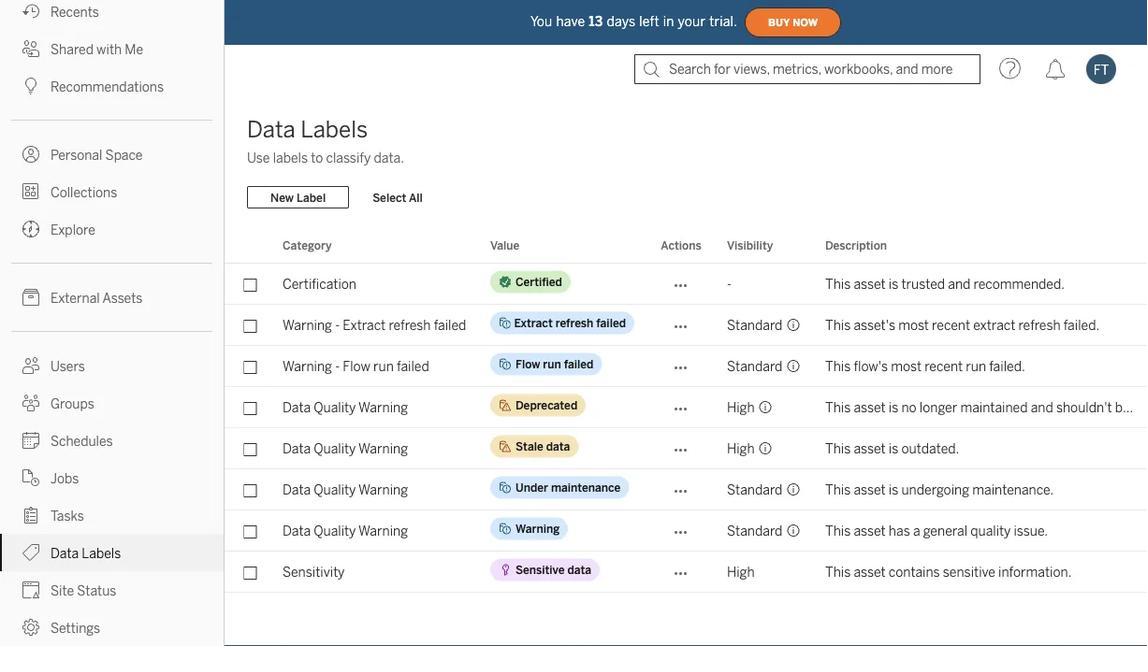 Task type: describe. For each thing, give the bounding box(es) containing it.
select all button
[[360, 186, 435, 209]]

new
[[270, 191, 294, 204]]

0 vertical spatial -
[[727, 277, 732, 292]]

buy
[[769, 17, 790, 28]]

this asset has a general quality issue.
[[826, 524, 1048, 539]]

users link
[[0, 347, 224, 385]]

trial.
[[710, 14, 738, 29]]

visibility
[[727, 239, 773, 252]]

row group containing certification
[[225, 264, 1147, 593]]

this asset contains sensitive information.
[[826, 565, 1072, 580]]

tasks link
[[0, 497, 224, 534]]

recents link
[[0, 0, 224, 30]]

issue.
[[1014, 524, 1048, 539]]

asset for trusted
[[854, 277, 886, 292]]

use
[[1133, 400, 1147, 416]]

contains
[[889, 565, 940, 580]]

4 row from the top
[[225, 387, 1147, 429]]

asset for a
[[854, 524, 886, 539]]

0 horizontal spatial refresh
[[389, 318, 431, 333]]

site
[[51, 584, 74, 599]]

schedules
[[51, 434, 113, 449]]

buy now button
[[745, 7, 842, 37]]

external assets link
[[0, 279, 224, 316]]

7 row from the top
[[225, 511, 1147, 552]]

certification
[[283, 277, 357, 292]]

this asset is undergoing maintenance.
[[826, 482, 1054, 498]]

this asset is no longer maintained and shouldn't be use
[[826, 400, 1147, 416]]

with
[[97, 42, 122, 57]]

this asset's most recent extract refresh failed.
[[826, 318, 1100, 333]]

sensitive
[[943, 565, 996, 580]]

asset for undergoing
[[854, 482, 886, 498]]

warning - extract refresh failed
[[283, 318, 466, 333]]

standard for this asset has a general quality issue.
[[727, 524, 783, 539]]

shared with me link
[[0, 30, 224, 67]]

0 horizontal spatial failed.
[[990, 359, 1026, 374]]

under
[[516, 481, 548, 495]]

quality for this asset is outdated.
[[314, 441, 356, 457]]

personal space link
[[0, 136, 224, 173]]

3 high from the top
[[727, 565, 755, 580]]

data for this asset has a general quality issue.
[[283, 524, 311, 539]]

tasks
[[51, 509, 84, 524]]

information.
[[999, 565, 1072, 580]]

1 horizontal spatial run
[[543, 358, 561, 371]]

is for no
[[889, 400, 899, 416]]

standard for this flow's most recent run failed.
[[727, 359, 783, 374]]

data labels use labels to classify data.
[[247, 117, 404, 166]]

data labels link
[[0, 534, 224, 572]]

groups
[[51, 396, 94, 412]]

be
[[1115, 400, 1130, 416]]

personal
[[51, 147, 102, 163]]

longer
[[920, 400, 958, 416]]

this for this asset's most recent extract refresh failed.
[[826, 318, 851, 333]]

now
[[793, 17, 818, 28]]

quality
[[971, 524, 1011, 539]]

maintenance
[[551, 481, 621, 495]]

data quality warning for this asset has a general quality issue.
[[283, 524, 408, 539]]

warning - flow run failed
[[283, 359, 429, 374]]

row containing warning - extract refresh failed
[[225, 305, 1147, 346]]

undergoing
[[902, 482, 970, 498]]

recent for extract
[[932, 318, 971, 333]]

to
[[311, 150, 323, 166]]

collections link
[[0, 173, 224, 211]]

0 vertical spatial failed.
[[1064, 318, 1100, 333]]

asset for no
[[854, 400, 886, 416]]

sensitive data
[[516, 563, 592, 577]]

0 vertical spatial and
[[948, 277, 971, 292]]

5 row from the top
[[225, 429, 1147, 470]]

shouldn't
[[1057, 400, 1112, 416]]

settings
[[51, 621, 100, 636]]

groups link
[[0, 385, 224, 422]]

sensitive
[[516, 563, 565, 577]]

under maintenance
[[516, 481, 621, 495]]

asset for outdated.
[[854, 441, 886, 457]]

select all
[[373, 191, 423, 204]]

site status link
[[0, 572, 224, 609]]

collections
[[51, 185, 117, 200]]

recommendations link
[[0, 67, 224, 105]]

high for this asset is no longer maintained and shouldn't be use
[[727, 400, 755, 416]]

this for this asset is outdated.
[[826, 441, 851, 457]]

label
[[297, 191, 326, 204]]

labels for data labels
[[82, 546, 121, 562]]

data for sensitivity
[[568, 563, 592, 577]]

row containing warning - flow run failed
[[225, 346, 1147, 387]]

jobs link
[[0, 460, 224, 497]]

you
[[531, 14, 553, 29]]

left
[[640, 14, 660, 29]]

flow run failed
[[516, 358, 594, 371]]

this asset is outdated.
[[826, 441, 960, 457]]

sensitivity
[[283, 565, 345, 580]]

data quality warning for this asset is no longer maintained and shouldn't be use
[[283, 400, 408, 416]]

6 row from the top
[[225, 470, 1147, 511]]

labels for data labels use labels to classify data.
[[301, 117, 368, 143]]

maintained
[[961, 400, 1028, 416]]

in
[[663, 14, 674, 29]]

extract
[[974, 318, 1016, 333]]

a
[[913, 524, 921, 539]]



Task type: locate. For each thing, give the bounding box(es) containing it.
1 row from the top
[[225, 264, 1147, 305]]

refresh
[[556, 316, 594, 330], [389, 318, 431, 333], [1019, 318, 1061, 333]]

3 data quality warning from the top
[[283, 482, 408, 498]]

3 asset from the top
[[854, 441, 886, 457]]

2 high from the top
[[727, 441, 755, 457]]

jobs
[[51, 471, 79, 487]]

stale
[[516, 440, 544, 453]]

most for asset's
[[899, 318, 929, 333]]

3 standard from the top
[[727, 482, 783, 498]]

asset left contains
[[854, 565, 886, 580]]

1 standard from the top
[[727, 318, 783, 333]]

is for undergoing
[[889, 482, 899, 498]]

recent up longer
[[925, 359, 963, 374]]

row containing certification
[[225, 264, 1147, 305]]

shared
[[51, 42, 94, 57]]

4 standard from the top
[[727, 524, 783, 539]]

labels up status
[[82, 546, 121, 562]]

maintenance.
[[973, 482, 1054, 498]]

and left shouldn't
[[1031, 400, 1054, 416]]

2 horizontal spatial refresh
[[1019, 318, 1061, 333]]

1 vertical spatial -
[[335, 318, 340, 333]]

standard for this asset's most recent extract refresh failed.
[[727, 318, 783, 333]]

13
[[589, 14, 603, 29]]

1 data quality warning from the top
[[283, 400, 408, 416]]

flow
[[516, 358, 540, 371], [343, 359, 371, 374]]

schedules link
[[0, 422, 224, 460]]

site status
[[51, 584, 116, 599]]

2 horizontal spatial run
[[966, 359, 987, 374]]

explore link
[[0, 211, 224, 248]]

data quality warning for this asset is undergoing maintenance.
[[283, 482, 408, 498]]

have
[[556, 14, 585, 29]]

failed. down extract
[[990, 359, 1026, 374]]

asset for sensitive
[[854, 565, 886, 580]]

1 vertical spatial most
[[891, 359, 922, 374]]

data labels
[[51, 546, 121, 562]]

- for warning - flow run failed
[[335, 359, 340, 374]]

3 quality from the top
[[314, 482, 356, 498]]

1 vertical spatial high
[[727, 441, 755, 457]]

this for this asset is undergoing maintenance.
[[826, 482, 851, 498]]

this left has
[[826, 524, 851, 539]]

data quality warning for this asset is outdated.
[[283, 441, 408, 457]]

this left the flow's
[[826, 359, 851, 374]]

1 horizontal spatial flow
[[516, 358, 540, 371]]

8 row from the top
[[225, 552, 1147, 593]]

certified
[[516, 275, 562, 289]]

data.
[[374, 150, 404, 166]]

this down this asset is outdated.
[[826, 482, 851, 498]]

and
[[948, 277, 971, 292], [1031, 400, 1054, 416]]

4 asset from the top
[[854, 482, 886, 498]]

1 vertical spatial data
[[568, 563, 592, 577]]

- down certification
[[335, 318, 340, 333]]

0 horizontal spatial extract
[[343, 318, 386, 333]]

quality for this asset is no longer maintained and shouldn't be use
[[314, 400, 356, 416]]

run down warning - extract refresh failed
[[374, 359, 394, 374]]

me
[[125, 42, 143, 57]]

0 horizontal spatial run
[[374, 359, 394, 374]]

4 this from the top
[[826, 400, 851, 416]]

days
[[607, 14, 636, 29]]

1 horizontal spatial and
[[1031, 400, 1054, 416]]

data right stale
[[546, 440, 570, 453]]

1 is from the top
[[889, 277, 899, 292]]

1 asset from the top
[[854, 277, 886, 292]]

data for data quality warning
[[546, 440, 570, 453]]

your
[[678, 14, 706, 29]]

extract refresh failed
[[514, 316, 626, 330]]

1 horizontal spatial labels
[[301, 117, 368, 143]]

asset left outdated.
[[854, 441, 886, 457]]

labels inside data labels use labels to classify data.
[[301, 117, 368, 143]]

failed. down recommended.
[[1064, 318, 1100, 333]]

asset's
[[854, 318, 896, 333]]

this up this asset is outdated.
[[826, 400, 851, 416]]

grid
[[225, 228, 1147, 647]]

this for this asset contains sensitive information.
[[826, 565, 851, 580]]

6 this from the top
[[826, 482, 851, 498]]

use
[[247, 150, 270, 166]]

deprecated
[[516, 399, 578, 412]]

1 high from the top
[[727, 400, 755, 416]]

asset left has
[[854, 524, 886, 539]]

standard
[[727, 318, 783, 333], [727, 359, 783, 374], [727, 482, 783, 498], [727, 524, 783, 539]]

run
[[543, 358, 561, 371], [374, 359, 394, 374], [966, 359, 987, 374]]

this asset is trusted and recommended.
[[826, 277, 1065, 292]]

5 this from the top
[[826, 441, 851, 457]]

explore
[[51, 222, 95, 238]]

you have 13 days left in your trial.
[[531, 14, 738, 29]]

is
[[889, 277, 899, 292], [889, 400, 899, 416], [889, 441, 899, 457], [889, 482, 899, 498]]

this left contains
[[826, 565, 851, 580]]

2 is from the top
[[889, 400, 899, 416]]

this left outdated.
[[826, 441, 851, 457]]

2 row from the top
[[225, 305, 1147, 346]]

is for outdated.
[[889, 441, 899, 457]]

3 row from the top
[[225, 346, 1147, 387]]

is left no
[[889, 400, 899, 416]]

- down warning - extract refresh failed
[[335, 359, 340, 374]]

no
[[902, 400, 917, 416]]

status
[[77, 584, 116, 599]]

refresh up warning - flow run failed
[[389, 318, 431, 333]]

labels
[[301, 117, 368, 143], [82, 546, 121, 562]]

0 vertical spatial most
[[899, 318, 929, 333]]

actions
[[661, 239, 702, 252]]

extract up warning - flow run failed
[[343, 318, 386, 333]]

data inside data labels use labels to classify data.
[[247, 117, 295, 143]]

row group
[[225, 264, 1147, 593]]

this for this asset is trusted and recommended.
[[826, 277, 851, 292]]

1 vertical spatial labels
[[82, 546, 121, 562]]

data for this asset is no longer maintained and shouldn't be use
[[283, 400, 311, 416]]

0 horizontal spatial flow
[[343, 359, 371, 374]]

and right the trusted
[[948, 277, 971, 292]]

recent for run
[[925, 359, 963, 374]]

flow up deprecated
[[516, 358, 540, 371]]

1 vertical spatial recent
[[925, 359, 963, 374]]

shared with me
[[51, 42, 143, 57]]

asset
[[854, 277, 886, 292], [854, 400, 886, 416], [854, 441, 886, 457], [854, 482, 886, 498], [854, 524, 886, 539], [854, 565, 886, 580]]

3 this from the top
[[826, 359, 851, 374]]

refresh up flow run failed
[[556, 316, 594, 330]]

this flow's most recent run failed.
[[826, 359, 1026, 374]]

6 asset from the top
[[854, 565, 886, 580]]

is for trusted
[[889, 277, 899, 292]]

this left asset's
[[826, 318, 851, 333]]

7 this from the top
[[826, 524, 851, 539]]

most right the flow's
[[891, 359, 922, 374]]

refresh right extract
[[1019, 318, 1061, 333]]

has
[[889, 524, 910, 539]]

3 is from the top
[[889, 441, 899, 457]]

1 horizontal spatial refresh
[[556, 316, 594, 330]]

high for this asset is outdated.
[[727, 441, 755, 457]]

buy now
[[769, 17, 818, 28]]

row containing sensitivity
[[225, 552, 1147, 593]]

asset down description
[[854, 277, 886, 292]]

this for this asset is no longer maintained and shouldn't be use
[[826, 400, 851, 416]]

this for this asset has a general quality issue.
[[826, 524, 851, 539]]

space
[[105, 147, 143, 163]]

5 asset from the top
[[854, 524, 886, 539]]

1 vertical spatial and
[[1031, 400, 1054, 416]]

is left outdated.
[[889, 441, 899, 457]]

classify
[[326, 150, 371, 166]]

value
[[490, 239, 520, 252]]

category
[[283, 239, 332, 252]]

asset down this asset is outdated.
[[854, 482, 886, 498]]

1 vertical spatial failed.
[[990, 359, 1026, 374]]

outdated.
[[902, 441, 960, 457]]

trusted
[[902, 277, 945, 292]]

2 this from the top
[[826, 318, 851, 333]]

2 quality from the top
[[314, 441, 356, 457]]

is down this asset is outdated.
[[889, 482, 899, 498]]

4 quality from the top
[[314, 524, 356, 539]]

4 data quality warning from the top
[[283, 524, 408, 539]]

row
[[225, 264, 1147, 305], [225, 305, 1147, 346], [225, 346, 1147, 387], [225, 387, 1147, 429], [225, 429, 1147, 470], [225, 470, 1147, 511], [225, 511, 1147, 552], [225, 552, 1147, 593]]

extract down certified
[[514, 316, 553, 330]]

0 horizontal spatial and
[[948, 277, 971, 292]]

0 vertical spatial data
[[546, 440, 570, 453]]

1 quality from the top
[[314, 400, 356, 416]]

all
[[409, 191, 423, 204]]

this for this flow's most recent run failed.
[[826, 359, 851, 374]]

settings link
[[0, 609, 224, 647]]

labels up classify
[[301, 117, 368, 143]]

1 horizontal spatial failed.
[[1064, 318, 1100, 333]]

2 data quality warning from the top
[[283, 441, 408, 457]]

8 this from the top
[[826, 565, 851, 580]]

4 is from the top
[[889, 482, 899, 498]]

most for flow's
[[891, 359, 922, 374]]

0 horizontal spatial labels
[[82, 546, 121, 562]]

flow's
[[854, 359, 888, 374]]

is left the trusted
[[889, 277, 899, 292]]

2 standard from the top
[[727, 359, 783, 374]]

standard for this asset is undergoing maintenance.
[[727, 482, 783, 498]]

quality for this asset is undergoing maintenance.
[[314, 482, 356, 498]]

users
[[51, 359, 85, 374]]

data right sensitive in the left of the page
[[568, 563, 592, 577]]

asset left no
[[854, 400, 886, 416]]

quality for this asset has a general quality issue.
[[314, 524, 356, 539]]

this down description
[[826, 277, 851, 292]]

flow down warning - extract refresh failed
[[343, 359, 371, 374]]

run up this asset is no longer maintained and shouldn't be use
[[966, 359, 987, 374]]

extract
[[514, 316, 553, 330], [343, 318, 386, 333]]

external
[[51, 291, 100, 306]]

run up deprecated
[[543, 358, 561, 371]]

external assets
[[51, 291, 143, 306]]

2 asset from the top
[[854, 400, 886, 416]]

recents
[[51, 4, 99, 20]]

1 this from the top
[[826, 277, 851, 292]]

general
[[924, 524, 968, 539]]

new label
[[270, 191, 326, 204]]

personal space
[[51, 147, 143, 163]]

Search for views, metrics, workbooks, and more text field
[[635, 54, 981, 84]]

recent down this asset is trusted and recommended.
[[932, 318, 971, 333]]

0 vertical spatial high
[[727, 400, 755, 416]]

description
[[826, 239, 887, 252]]

select
[[373, 191, 406, 204]]

data for this asset is undergoing maintenance.
[[283, 482, 311, 498]]

this
[[826, 277, 851, 292], [826, 318, 851, 333], [826, 359, 851, 374], [826, 400, 851, 416], [826, 441, 851, 457], [826, 482, 851, 498], [826, 524, 851, 539], [826, 565, 851, 580]]

2 vertical spatial -
[[335, 359, 340, 374]]

recommended.
[[974, 277, 1065, 292]]

most right asset's
[[899, 318, 929, 333]]

most
[[899, 318, 929, 333], [891, 359, 922, 374]]

2 vertical spatial high
[[727, 565, 755, 580]]

labels
[[273, 150, 308, 166]]

failed.
[[1064, 318, 1100, 333], [990, 359, 1026, 374]]

new label button
[[247, 186, 349, 209]]

- for warning - extract refresh failed
[[335, 318, 340, 333]]

data for this asset is outdated.
[[283, 441, 311, 457]]

1 horizontal spatial extract
[[514, 316, 553, 330]]

- down visibility
[[727, 277, 732, 292]]

warning
[[283, 318, 332, 333], [283, 359, 332, 374], [359, 400, 408, 416], [359, 441, 408, 457], [359, 482, 408, 498], [516, 522, 560, 536], [359, 524, 408, 539]]

assets
[[102, 291, 143, 306]]

recommendations
[[51, 79, 164, 95]]

grid containing certification
[[225, 228, 1147, 647]]

0 vertical spatial recent
[[932, 318, 971, 333]]

0 vertical spatial labels
[[301, 117, 368, 143]]



Task type: vqa. For each thing, say whether or not it's contained in the screenshot.
STANDARD
yes



